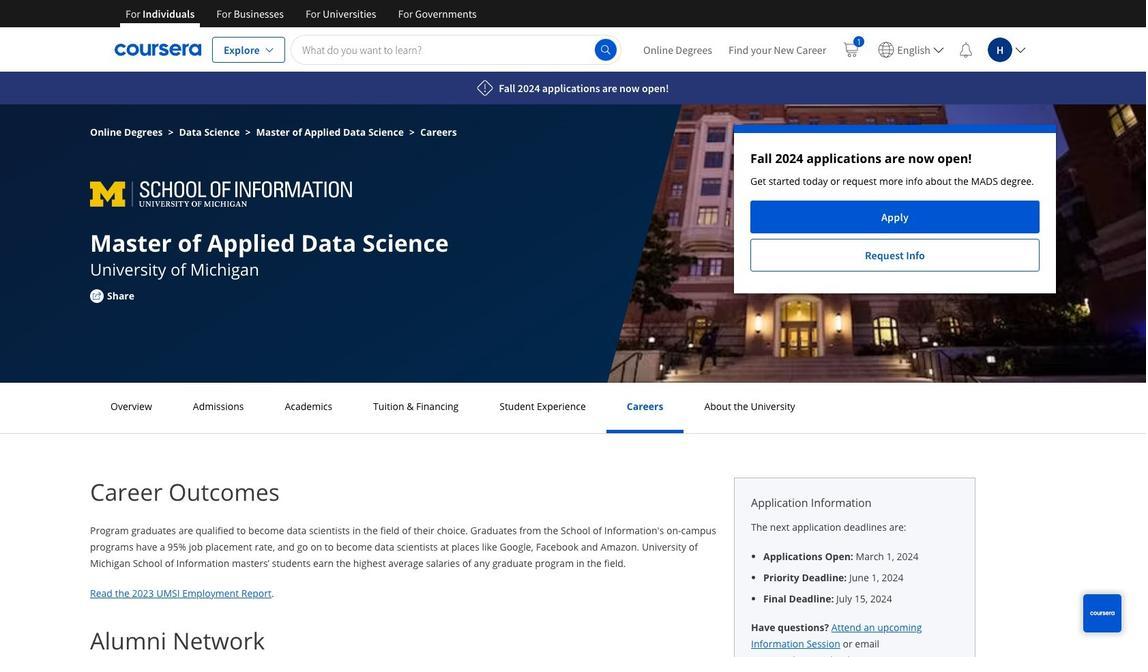 Task type: describe. For each thing, give the bounding box(es) containing it.
university of michigan image
[[90, 174, 361, 207]]

shopping cart: 1 item element
[[843, 36, 865, 58]]

What do you want to learn? text field
[[291, 34, 622, 65]]

coursera image
[[115, 39, 201, 60]]



Task type: vqa. For each thing, say whether or not it's contained in the screenshot.
Help Center icon
no



Task type: locate. For each thing, give the bounding box(es) containing it.
banner navigation
[[115, 0, 488, 27]]

None search field
[[291, 34, 622, 65]]

menu
[[636, 27, 1032, 72]]



